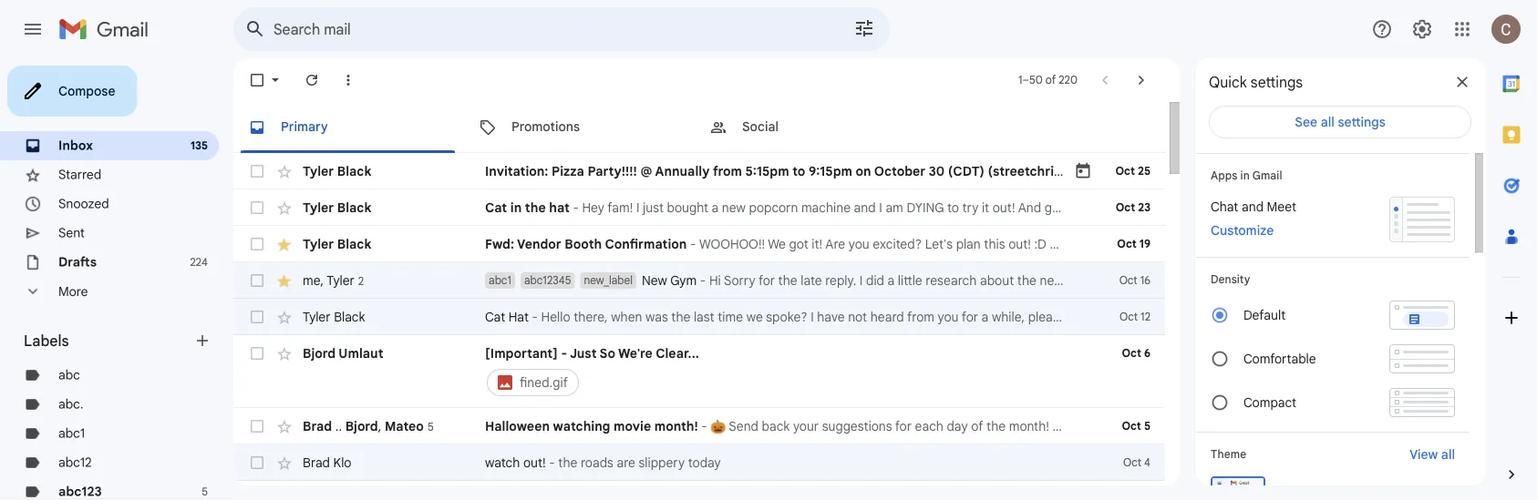 Task type: describe. For each thing, give the bounding box(es) containing it.
in for gmail
[[1241, 169, 1250, 182]]

30
[[929, 163, 945, 179]]

compose button
[[7, 66, 137, 117]]

2 a from the left
[[1280, 419, 1288, 435]]

and inside row
[[1156, 309, 1178, 325]]

and inside chat and meet customize
[[1242, 199, 1264, 215]]

cell containing [important] - just so we're clear...
[[485, 345, 1074, 399]]

theme element
[[1211, 446, 1247, 464]]

0 horizontal spatial are
[[617, 455, 636, 471]]

invitation: pizza party!!!! @ annually from 5:15pm to 9:15pm on october 30 (cdt) (streetchris182@gmail.com) link
[[485, 162, 1162, 181]]

abc. link
[[58, 397, 83, 413]]

invitation: pizza party!!!! @ annually from 5:15pm to 9:15pm on october 30 (cdt) (streetchris182@gmail.com)
[[485, 163, 1162, 179]]

i'll
[[1053, 419, 1065, 435]]

tyler black for cat in the hat
[[303, 200, 372, 216]]

display density element
[[1211, 273, 1456, 286]]

135
[[191, 139, 208, 153]]

sent
[[58, 225, 85, 241]]

while,
[[992, 309, 1025, 325]]

gmail
[[1253, 169, 1283, 182]]

see all settings
[[1295, 114, 1386, 130]]

tab list containing primary
[[233, 102, 1166, 153]]

cat hat - hello there, when was the last time we spoke? i have not heard from you for a while, please email me back and let me know you are alright!
[[485, 309, 1340, 325]]

@
[[641, 163, 652, 179]]

just
[[570, 346, 597, 362]]

oct 5
[[1122, 420, 1151, 434]]

hello
[[541, 309, 571, 325]]

have
[[817, 309, 845, 325]]

row containing bjord umlaut
[[233, 336, 1166, 409]]

5 inside labels navigation
[[202, 486, 208, 499]]

1 a from the left
[[1199, 419, 1208, 435]]

oct for oct 19
[[1117, 238, 1137, 251]]

new gym -
[[642, 273, 709, 289]]

your
[[793, 419, 819, 435]]

abc123
[[58, 484, 102, 500]]

0 vertical spatial bjord
[[303, 346, 336, 362]]

comfortable
[[1244, 351, 1317, 367]]

quick
[[1209, 73, 1247, 91]]

customize
[[1211, 223, 1274, 238]]

25
[[1138, 165, 1151, 178]]

primary tab
[[233, 102, 462, 153]]

me right drag
[[1140, 419, 1158, 435]]

12
[[1141, 311, 1151, 324]]

2 row from the top
[[233, 190, 1166, 226]]

5 row from the top
[[233, 299, 1340, 336]]

tyler black for fwd: vendor booth confirmation
[[303, 236, 372, 252]]

1 vertical spatial from
[[907, 309, 935, 325]]

refresh image
[[303, 71, 321, 89]]

0 vertical spatial settings
[[1251, 73, 1303, 91]]

abc1 inside main content
[[489, 274, 512, 288]]

of inside row
[[971, 419, 984, 435]]

chat and meet customize
[[1211, 199, 1297, 238]]

1 horizontal spatial tab list
[[1487, 58, 1538, 435]]

tyler black for cat hat
[[303, 309, 365, 325]]

3 row from the top
[[233, 226, 1166, 263]]

tyler for cat in the hat -
[[303, 200, 334, 216]]

2 quiet from the left
[[1291, 419, 1323, 435]]

alright!
[[1300, 309, 1340, 325]]

theme
[[1211, 448, 1247, 462]]

on
[[856, 163, 871, 179]]

1 you from the left
[[938, 309, 959, 325]]

more
[[58, 284, 88, 300]]

row containing brad
[[233, 409, 1368, 445]]

booth
[[565, 236, 602, 252]]

see
[[1295, 114, 1318, 130]]

hat
[[509, 309, 529, 325]]

watching
[[553, 419, 610, 435]]

oct 6
[[1122, 347, 1151, 361]]

the left last
[[672, 309, 691, 325]]

new_label
[[584, 274, 633, 288]]

to inside "link"
[[793, 163, 806, 179]]

watch
[[485, 455, 520, 471]]

i
[[811, 309, 814, 325]]

🎃 image
[[711, 420, 726, 435]]

invitation:
[[485, 163, 549, 179]]

[important] - just so we're clear...
[[485, 346, 699, 362]]

bjord umlaut
[[303, 346, 384, 362]]

the right day
[[987, 419, 1006, 435]]

last
[[694, 309, 715, 325]]

oct 23
[[1116, 201, 1151, 215]]

2 you from the left
[[1254, 309, 1275, 325]]

drafts
[[58, 254, 97, 270]]

movie
[[614, 419, 651, 435]]

halloween watching movie month!
[[485, 419, 698, 435]]

oct for oct 4
[[1124, 456, 1142, 470]]

from inside "link"
[[713, 163, 742, 179]]

- up gym
[[690, 236, 696, 252]]

(cdt)
[[948, 163, 985, 179]]

9 row from the top
[[233, 482, 1166, 501]]

abc123 link
[[58, 484, 102, 500]]

- inside cell
[[561, 346, 567, 362]]

vendor
[[517, 236, 561, 252]]

labels heading
[[24, 332, 193, 350]]

settings image
[[1412, 18, 1434, 40]]

224
[[190, 256, 208, 269]]

there,
[[574, 309, 608, 325]]

we
[[747, 309, 763, 325]]

abc12345
[[524, 274, 571, 288]]

fwd: vendor booth confirmation -
[[485, 236, 699, 252]]

50
[[1030, 73, 1043, 87]]

when
[[611, 309, 642, 325]]

1 horizontal spatial are
[[1278, 309, 1297, 325]]

me right let
[[1199, 309, 1217, 325]]

cat for cat in the hat -
[[485, 200, 507, 216]]

[important]
[[485, 346, 558, 362]]

send back your suggestions for each day of the month! i'll start... drag me to hell a quiet place a quiet place 2
[[726, 419, 1368, 435]]

calendar event image
[[1074, 162, 1093, 181]]

1
[[1019, 73, 1023, 87]]

abc.
[[58, 397, 83, 413]]

snoozed link
[[58, 196, 109, 212]]

row containing me
[[233, 263, 1166, 299]]

inbox
[[58, 138, 93, 154]]

october
[[874, 163, 926, 179]]

abc1 link
[[58, 426, 85, 442]]

so
[[600, 346, 616, 362]]

black for fwd: vendor booth confirmation -
[[337, 236, 372, 252]]

- right hat on the bottom left of the page
[[532, 309, 538, 325]]

promotions
[[512, 119, 580, 135]]

a
[[982, 309, 989, 325]]



Task type: vqa. For each thing, say whether or not it's contained in the screenshot.
5 inside Labels navigation
yes



Task type: locate. For each thing, give the bounding box(es) containing it.
drag
[[1109, 419, 1136, 435]]

1 tyler black from the top
[[303, 163, 372, 179]]

0 horizontal spatial settings
[[1251, 73, 1303, 91]]

labels
[[24, 332, 69, 350]]

more image
[[339, 71, 358, 89]]

you right know at the bottom right
[[1254, 309, 1275, 325]]

0 vertical spatial to
[[793, 163, 806, 179]]

oct 25
[[1116, 165, 1151, 178]]

for left a
[[962, 309, 979, 325]]

mateo
[[385, 418, 424, 434]]

month! left i'll
[[1009, 419, 1050, 435]]

0 horizontal spatial abc1
[[58, 426, 85, 442]]

row down today
[[233, 482, 1166, 501]]

oct for oct 12
[[1120, 311, 1138, 324]]

social
[[742, 119, 779, 135]]

0 horizontal spatial and
[[1156, 309, 1178, 325]]

me
[[303, 272, 321, 288], [1104, 309, 1122, 325], [1199, 309, 1217, 325], [1140, 419, 1158, 435]]

default
[[1244, 308, 1286, 324]]

bjord right ..
[[345, 418, 378, 434]]

starred
[[58, 167, 101, 183]]

in for the
[[510, 200, 522, 216]]

main menu image
[[22, 18, 44, 40]]

abc1
[[489, 274, 512, 288], [58, 426, 85, 442]]

oct for oct 16
[[1120, 274, 1138, 288]]

place
[[1245, 419, 1277, 435], [1326, 419, 1358, 435]]

- right hat
[[573, 200, 579, 216]]

1 horizontal spatial of
[[1046, 73, 1056, 87]]

cat up fwd:
[[485, 200, 507, 216]]

for left the each
[[895, 419, 912, 435]]

1 horizontal spatial 5
[[428, 420, 434, 434]]

4
[[1145, 456, 1151, 470]]

0 vertical spatial ,
[[321, 272, 324, 288]]

brad for brad .. bjord , mateo 5
[[303, 418, 332, 434]]

today
[[688, 455, 721, 471]]

row down the annually
[[233, 190, 1166, 226]]

cat left hat on the bottom left of the page
[[485, 309, 505, 325]]

all right see
[[1321, 114, 1335, 130]]

klo
[[333, 455, 352, 471]]

to left "hell"
[[1161, 419, 1173, 435]]

social tab
[[695, 102, 925, 153]]

customize button
[[1200, 220, 1285, 242]]

1 vertical spatial back
[[762, 419, 790, 435]]

tyler
[[303, 163, 334, 179], [303, 200, 334, 216], [303, 236, 334, 252], [327, 272, 355, 288], [303, 309, 331, 325]]

2 cat from the top
[[485, 309, 505, 325]]

0 horizontal spatial a
[[1199, 419, 1208, 435]]

the left hat
[[525, 200, 546, 216]]

0 horizontal spatial ,
[[321, 272, 324, 288]]

2 inside me , tyler 2
[[358, 274, 364, 288]]

0 horizontal spatial tab list
[[233, 102, 1166, 153]]

see all settings button
[[1209, 106, 1472, 139]]

0 vertical spatial in
[[1241, 169, 1250, 182]]

row down last
[[233, 336, 1166, 409]]

confirmation
[[605, 236, 687, 252]]

None checkbox
[[248, 162, 266, 181], [248, 199, 266, 217], [248, 308, 266, 326], [248, 418, 266, 436], [248, 454, 266, 472], [248, 162, 266, 181], [248, 199, 266, 217], [248, 308, 266, 326], [248, 418, 266, 436], [248, 454, 266, 472]]

6
[[1145, 347, 1151, 361]]

back
[[1125, 309, 1153, 325], [762, 419, 790, 435]]

0 vertical spatial 2
[[358, 274, 364, 288]]

hat
[[549, 200, 570, 216]]

quick settings
[[1209, 73, 1303, 91]]

me right "email"
[[1104, 309, 1122, 325]]

email
[[1070, 309, 1101, 325]]

0 vertical spatial from
[[713, 163, 742, 179]]

1 vertical spatial all
[[1442, 447, 1456, 463]]

in right apps
[[1241, 169, 1250, 182]]

oct left 25
[[1116, 165, 1135, 178]]

slippery
[[639, 455, 685, 471]]

0 horizontal spatial bjord
[[303, 346, 336, 362]]

abc1 down fwd:
[[489, 274, 512, 288]]

1 cat from the top
[[485, 200, 507, 216]]

1 vertical spatial cat
[[485, 309, 505, 325]]

0 vertical spatial are
[[1278, 309, 1297, 325]]

1 horizontal spatial and
[[1242, 199, 1264, 215]]

view all button
[[1399, 444, 1466, 466]]

suggestions
[[822, 419, 892, 435]]

all for see
[[1321, 114, 1335, 130]]

clear...
[[656, 346, 699, 362]]

- right gym
[[700, 273, 706, 289]]

heard
[[871, 309, 904, 325]]

settings right see
[[1338, 114, 1386, 130]]

of right 50
[[1046, 73, 1056, 87]]

0 horizontal spatial back
[[762, 419, 790, 435]]

row up '[important] - just so we're clear...' link
[[233, 299, 1340, 336]]

3 tyler black from the top
[[303, 236, 372, 252]]

each
[[915, 419, 944, 435]]

view
[[1410, 447, 1438, 463]]

black
[[337, 163, 372, 179], [337, 200, 372, 216], [337, 236, 372, 252], [334, 309, 365, 325]]

tab list
[[1487, 58, 1538, 435], [233, 102, 1166, 153]]

1 vertical spatial abc1
[[58, 426, 85, 442]]

older image
[[1133, 71, 1151, 89]]

abc1 down abc.
[[58, 426, 85, 442]]

row containing brad klo
[[233, 445, 1166, 482]]

9:15pm
[[809, 163, 853, 179]]

day
[[947, 419, 968, 435]]

brad left ..
[[303, 418, 332, 434]]

support image
[[1372, 18, 1394, 40]]

back down oct 16
[[1125, 309, 1153, 325]]

1 vertical spatial of
[[971, 419, 984, 435]]

0 horizontal spatial of
[[971, 419, 984, 435]]

settings right quick
[[1251, 73, 1303, 91]]

- up today
[[698, 419, 711, 435]]

you left a
[[938, 309, 959, 325]]

me up bjord umlaut
[[303, 272, 321, 288]]

0 vertical spatial back
[[1125, 309, 1153, 325]]

0 horizontal spatial quiet
[[1211, 419, 1242, 435]]

4 tyler black from the top
[[303, 309, 365, 325]]

0 horizontal spatial 5
[[202, 486, 208, 499]]

apps
[[1211, 169, 1238, 182]]

oct for oct 23
[[1116, 201, 1136, 215]]

in down invitation:
[[510, 200, 522, 216]]

7 row from the top
[[233, 409, 1368, 445]]

2 month! from the left
[[1009, 419, 1050, 435]]

, left the mateo
[[378, 418, 382, 434]]

0 horizontal spatial from
[[713, 163, 742, 179]]

1 vertical spatial settings
[[1338, 114, 1386, 130]]

primary
[[281, 119, 328, 135]]

(streetchris182@gmail.com)
[[988, 163, 1162, 179]]

1 horizontal spatial in
[[1241, 169, 1250, 182]]

4 row from the top
[[233, 263, 1166, 299]]

1 horizontal spatial quiet
[[1291, 419, 1323, 435]]

month!
[[655, 419, 698, 435], [1009, 419, 1050, 435]]

1 horizontal spatial to
[[1161, 419, 1173, 435]]

1 vertical spatial brad
[[303, 455, 330, 471]]

oct left 19
[[1117, 238, 1137, 251]]

1 quiet from the left
[[1211, 419, 1242, 435]]

abc
[[58, 368, 80, 383]]

Search mail text field
[[274, 20, 803, 38]]

1 vertical spatial and
[[1156, 309, 1178, 325]]

know
[[1220, 309, 1251, 325]]

1 horizontal spatial a
[[1280, 419, 1288, 435]]

black for cat in the hat -
[[337, 200, 372, 216]]

None search field
[[233, 7, 890, 51]]

quiet up 'theme' element on the right bottom of page
[[1211, 419, 1242, 435]]

me , tyler 2
[[303, 272, 364, 288]]

oct 12
[[1120, 311, 1151, 324]]

1 horizontal spatial you
[[1254, 309, 1275, 325]]

, up bjord umlaut
[[321, 272, 324, 288]]

oct left 23
[[1116, 201, 1136, 215]]

start...
[[1068, 419, 1105, 435]]

- right out!
[[549, 455, 555, 471]]

main content containing primary
[[233, 102, 1368, 501]]

0 vertical spatial cat
[[485, 200, 507, 216]]

was
[[646, 309, 668, 325]]

0 horizontal spatial month!
[[655, 419, 698, 435]]

fwd:
[[485, 236, 514, 252]]

and up 'customize'
[[1242, 199, 1264, 215]]

hell
[[1176, 419, 1196, 435]]

all for view
[[1442, 447, 1456, 463]]

starred link
[[58, 167, 101, 183]]

annually
[[655, 163, 710, 179]]

to left 9:15pm
[[793, 163, 806, 179]]

1 vertical spatial are
[[617, 455, 636, 471]]

inbox link
[[58, 138, 93, 154]]

are right roads
[[617, 455, 636, 471]]

220
[[1059, 73, 1078, 87]]

0 vertical spatial abc1
[[489, 274, 512, 288]]

1 vertical spatial ,
[[378, 418, 382, 434]]

all inside see all settings button
[[1321, 114, 1335, 130]]

1 vertical spatial 2
[[1361, 419, 1368, 435]]

None checkbox
[[248, 71, 266, 89], [248, 235, 266, 254], [248, 272, 266, 290], [248, 345, 266, 363], [248, 71, 266, 89], [248, 235, 266, 254], [248, 272, 266, 290], [248, 345, 266, 363]]

settings
[[1251, 73, 1303, 91], [1338, 114, 1386, 130]]

search mail image
[[239, 13, 272, 46]]

a right "hell"
[[1199, 419, 1208, 435]]

not
[[848, 309, 867, 325]]

black for cat hat - hello there, when was the last time we spoke? i have not heard from you for a while, please email me back and let me know you are alright!
[[334, 309, 365, 325]]

out!
[[523, 455, 546, 471]]

row down social
[[233, 153, 1166, 190]]

0 horizontal spatial 2
[[358, 274, 364, 288]]

view all
[[1410, 447, 1456, 463]]

compact
[[1244, 395, 1297, 411]]

apps in gmail
[[1211, 169, 1283, 182]]

oct for oct 6
[[1122, 347, 1142, 361]]

oct for oct 25
[[1116, 165, 1135, 178]]

1 vertical spatial for
[[895, 419, 912, 435]]

and right the 12
[[1156, 309, 1178, 325]]

gmail image
[[58, 11, 158, 47]]

- left just
[[561, 346, 567, 362]]

1 brad from the top
[[303, 418, 332, 434]]

compose
[[58, 83, 115, 99]]

oct up oct 4
[[1122, 420, 1142, 434]]

2 horizontal spatial 5
[[1144, 420, 1151, 434]]

cell
[[485, 345, 1074, 399]]

row down 🎃 image
[[233, 445, 1166, 482]]

cat for cat hat - hello there, when was the last time we spoke? i have not heard from you for a while, please email me back and let me know you are alright!
[[485, 309, 505, 325]]

0 horizontal spatial in
[[510, 200, 522, 216]]

1 vertical spatial to
[[1161, 419, 1173, 435]]

meet
[[1267, 199, 1297, 215]]

labels navigation
[[0, 58, 233, 501]]

pizza
[[552, 163, 584, 179]]

oct left the 12
[[1120, 311, 1138, 324]]

0 vertical spatial brad
[[303, 418, 332, 434]]

brad .. bjord , mateo 5
[[303, 418, 434, 434]]

brad left klo
[[303, 455, 330, 471]]

all inside view all button
[[1442, 447, 1456, 463]]

new
[[642, 273, 667, 289]]

0 horizontal spatial place
[[1245, 419, 1277, 435]]

in inside row
[[510, 200, 522, 216]]

brad for brad klo
[[303, 455, 330, 471]]

advanced search options image
[[846, 10, 883, 47]]

settings inside button
[[1338, 114, 1386, 130]]

all right view
[[1442, 447, 1456, 463]]

oct 16
[[1120, 274, 1151, 288]]

row up gym
[[233, 226, 1166, 263]]

quiet down compact on the right
[[1291, 419, 1323, 435]]

0 vertical spatial of
[[1046, 73, 1056, 87]]

2 tyler black from the top
[[303, 200, 372, 216]]

0 horizontal spatial to
[[793, 163, 806, 179]]

1 horizontal spatial from
[[907, 309, 935, 325]]

oct for oct 5
[[1122, 420, 1142, 434]]

watch out! - the roads are slippery today
[[485, 455, 721, 471]]

month! up the "slippery" at the left of page
[[655, 419, 698, 435]]

0 vertical spatial all
[[1321, 114, 1335, 130]]

1 horizontal spatial ,
[[378, 418, 382, 434]]

1 horizontal spatial place
[[1326, 419, 1358, 435]]

oct left the 6
[[1122, 347, 1142, 361]]

time
[[718, 309, 743, 325]]

2 place from the left
[[1326, 419, 1358, 435]]

abc12
[[58, 455, 92, 471]]

1 row from the top
[[233, 153, 1166, 190]]

tyler for fwd: vendor booth confirmation -
[[303, 236, 334, 252]]

row down '[important] - just so we're clear...' link
[[233, 409, 1368, 445]]

0 horizontal spatial you
[[938, 309, 959, 325]]

back left the your
[[762, 419, 790, 435]]

5:15pm
[[746, 163, 789, 179]]

from
[[713, 163, 742, 179], [907, 309, 935, 325]]

1 month! from the left
[[655, 419, 698, 435]]

1 horizontal spatial abc1
[[489, 274, 512, 288]]

are left alright!
[[1278, 309, 1297, 325]]

of right day
[[971, 419, 984, 435]]

6 row from the top
[[233, 336, 1166, 409]]

oct left 4
[[1124, 456, 1142, 470]]

1 place from the left
[[1245, 419, 1277, 435]]

row up last
[[233, 263, 1166, 299]]

from left 5:15pm
[[713, 163, 742, 179]]

16
[[1141, 274, 1151, 288]]

bjord left umlaut
[[303, 346, 336, 362]]

abc1 inside labels navigation
[[58, 426, 85, 442]]

please
[[1028, 309, 1067, 325]]

8 row from the top
[[233, 445, 1166, 482]]

main content
[[233, 102, 1368, 501]]

0 horizontal spatial all
[[1321, 114, 1335, 130]]

2 brad from the top
[[303, 455, 330, 471]]

for
[[962, 309, 979, 325], [895, 419, 912, 435]]

umlaut
[[339, 346, 384, 362]]

1 vertical spatial bjord
[[345, 418, 378, 434]]

1 vertical spatial in
[[510, 200, 522, 216]]

halloween
[[485, 419, 550, 435]]

1 horizontal spatial back
[[1125, 309, 1153, 325]]

in
[[1241, 169, 1250, 182], [510, 200, 522, 216]]

1 horizontal spatial bjord
[[345, 418, 378, 434]]

5 inside brad .. bjord , mateo 5
[[428, 420, 434, 434]]

quick settings element
[[1209, 73, 1303, 106]]

-
[[573, 200, 579, 216], [690, 236, 696, 252], [700, 273, 706, 289], [532, 309, 538, 325], [561, 346, 567, 362], [698, 419, 711, 435], [549, 455, 555, 471]]

the left roads
[[558, 455, 578, 471]]

density
[[1211, 273, 1251, 286]]

abc12 link
[[58, 455, 92, 471]]

oct left 16 on the bottom of page
[[1120, 274, 1138, 288]]

abc link
[[58, 368, 80, 383]]

promotions tab
[[464, 102, 694, 153]]

1 horizontal spatial month!
[[1009, 419, 1050, 435]]

0 vertical spatial and
[[1242, 199, 1264, 215]]

drafts link
[[58, 254, 97, 270]]

[important] - just so we're clear... link
[[485, 345, 1065, 363]]

1 horizontal spatial all
[[1442, 447, 1456, 463]]

tyler for cat hat - hello there, when was the last time we spoke? i have not heard from you for a while, please email me back and let me know you are alright!
[[303, 309, 331, 325]]

1 horizontal spatial settings
[[1338, 114, 1386, 130]]

0 horizontal spatial for
[[895, 419, 912, 435]]

1 horizontal spatial for
[[962, 309, 979, 325]]

row
[[233, 153, 1166, 190], [233, 190, 1166, 226], [233, 226, 1166, 263], [233, 263, 1166, 299], [233, 299, 1340, 336], [233, 336, 1166, 409], [233, 409, 1368, 445], [233, 445, 1166, 482], [233, 482, 1166, 501]]

1 horizontal spatial 2
[[1361, 419, 1368, 435]]

from right the heard
[[907, 309, 935, 325]]

a down compact on the right
[[1280, 419, 1288, 435]]

0 vertical spatial for
[[962, 309, 979, 325]]



